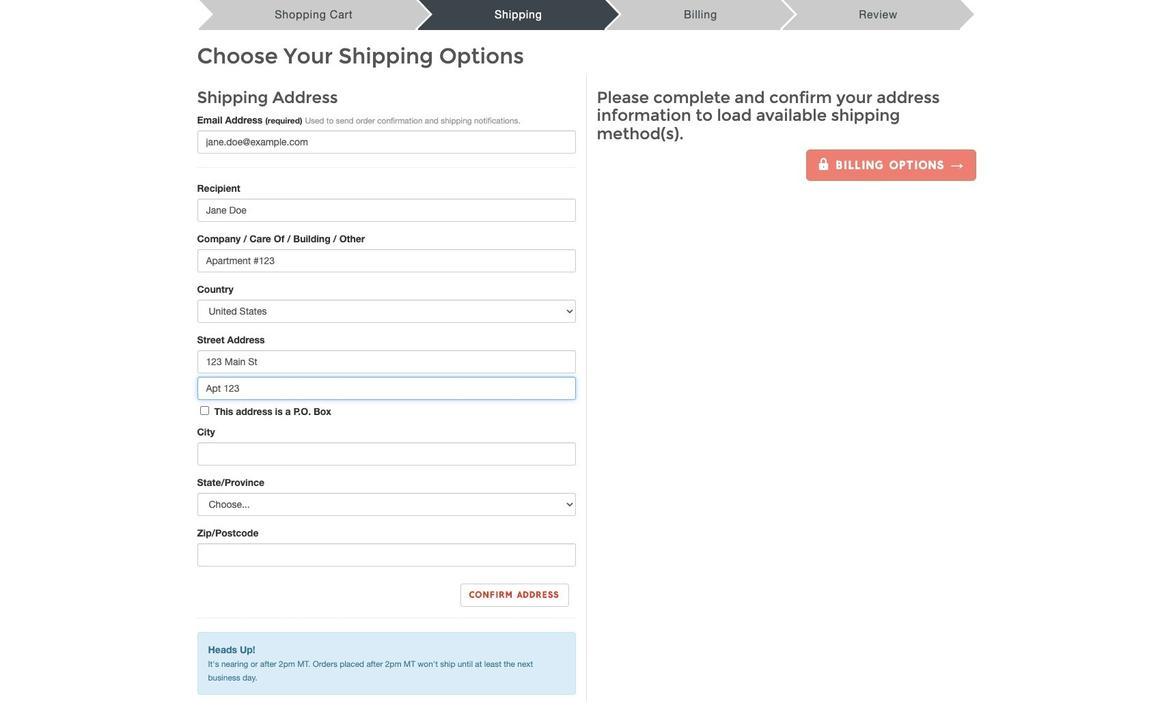 Task type: locate. For each thing, give the bounding box(es) containing it.
Jane Doe text field
[[197, 199, 576, 222]]

alert
[[197, 633, 576, 696]]

None checkbox
[[200, 407, 209, 416]]

Apartment, Suite, Unit, etc. text field
[[197, 378, 576, 401]]

None text field
[[197, 250, 576, 273], [197, 544, 576, 567], [197, 250, 576, 273], [197, 544, 576, 567]]

None text field
[[197, 443, 576, 466]]



Task type: describe. For each thing, give the bounding box(es) containing it.
checkout progress element
[[197, 0, 962, 30]]

lock image
[[818, 158, 831, 170]]

jane@example.com email field
[[197, 131, 576, 154]]

Street Address, PO Box, etc. text field
[[197, 351, 576, 374]]



Task type: vqa. For each thing, say whether or not it's contained in the screenshot.
Jane Doe text box
yes



